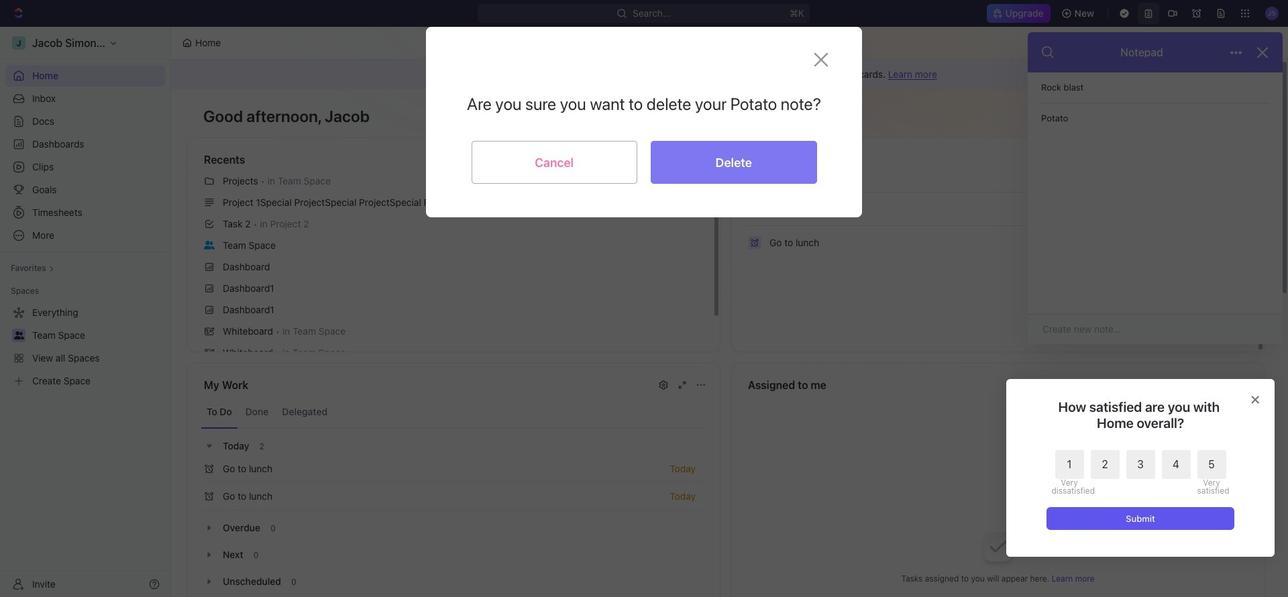 Task type: describe. For each thing, give the bounding box(es) containing it.
tree inside sidebar navigation
[[5, 302, 165, 392]]

user group image
[[204, 241, 215, 249]]

Create new note… text field
[[1041, 322, 1269, 336]]



Task type: locate. For each thing, give the bounding box(es) containing it.
0 horizontal spatial dialog
[[426, 27, 862, 217]]

1 horizontal spatial dialog
[[1006, 379, 1275, 557]]

0 vertical spatial dialog
[[426, 27, 862, 217]]

option group
[[1052, 450, 1226, 495]]

alert
[[171, 60, 1281, 89]]

1 vertical spatial dialog
[[1006, 379, 1275, 557]]

None field
[[1041, 103, 1269, 133]]

tree
[[5, 302, 165, 392]]

dialog
[[426, 27, 862, 217], [1006, 379, 1275, 557]]

sidebar navigation
[[0, 27, 171, 597]]

tab list
[[201, 396, 707, 429]]



Task type: vqa. For each thing, say whether or not it's contained in the screenshot.
DIALOG
yes



